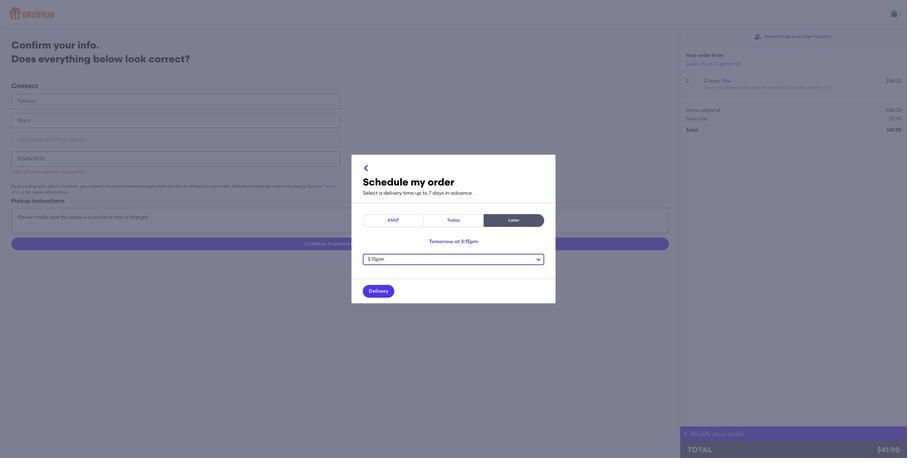 Task type: vqa. For each thing, say whether or not it's contained in the screenshot.
$3.49
no



Task type: describe. For each thing, give the bounding box(es) containing it.
tax
[[700, 116, 708, 122]]

Last name text field
[[11, 113, 340, 128]]

friends
[[777, 34, 792, 39]]

subtotal
[[701, 107, 721, 113]]

time
[[403, 190, 414, 196]]

capitol
[[715, 61, 733, 67]]

zeeks pizza capitol hill link
[[686, 61, 741, 67]]

can
[[706, 85, 715, 90]]

of
[[11, 190, 15, 195]]

messages
[[136, 184, 157, 189]]

receive
[[111, 184, 126, 189]]

select
[[363, 190, 378, 196]]

0 vertical spatial $41.90
[[887, 127, 902, 133]]

0 horizontal spatial 2
[[686, 78, 689, 84]]

everything
[[38, 53, 91, 65]]

pickup instructions
[[11, 198, 65, 204]]

to inside schedule my order select a delivery time up to 7 days in advance.
[[423, 190, 428, 196]]

my
[[411, 176, 426, 188]]

more
[[32, 190, 43, 195]]

tomorrow at 3:15pm button
[[429, 236, 478, 249]]

make
[[739, 85, 751, 90]]

1 vertical spatial $41.90
[[878, 446, 901, 455]]

ranch
[[779, 85, 791, 90]]

the
[[771, 85, 778, 90]]

confirm
[[11, 39, 51, 51]]

together
[[814, 34, 832, 39]]

advance.
[[451, 190, 473, 196]]

see
[[307, 184, 315, 189]]

information.
[[44, 190, 69, 195]]

modify your order
[[691, 431, 745, 439]]

3:15pm
[[461, 239, 478, 245]]

1 vertical spatial from
[[158, 184, 168, 189]]

order inside your order from zeeks pizza capitol hill
[[698, 52, 712, 59]]

correct?
[[149, 53, 190, 65]]

payment
[[334, 241, 356, 247]]

info.
[[78, 39, 99, 51]]

apply.
[[294, 184, 306, 189]]

valid phone number is required alert
[[11, 169, 86, 175]]

grubhub
[[169, 184, 187, 189]]

asap button
[[363, 215, 424, 227]]

today
[[447, 218, 460, 223]]

zeeks
[[686, 61, 700, 67]]

standard
[[232, 184, 252, 189]]

1 horizontal spatial phone
[[48, 184, 61, 189]]

invite friends and order together
[[765, 34, 832, 39]]

in
[[445, 190, 450, 196]]

your
[[686, 52, 697, 59]]

continue
[[304, 241, 327, 247]]

Pickup instructions text field
[[11, 208, 669, 234]]

sales tax
[[686, 116, 708, 122]]

your up for more information.
[[38, 184, 47, 189]]

items subtotal
[[686, 107, 721, 113]]

look
[[125, 53, 146, 65]]

from inside your order from zeeks pizza capitol hill
[[713, 52, 724, 59]]

delivery
[[369, 289, 389, 295]]

number,
[[62, 184, 79, 189]]

terms
[[324, 184, 336, 189]]

your right modify
[[713, 431, 726, 439]]

your left order.
[[209, 184, 218, 189]]

0 horizontal spatial phone
[[24, 169, 40, 175]]

a
[[379, 190, 382, 196]]

does
[[11, 53, 36, 65]]

providing
[[17, 184, 37, 189]]

text
[[127, 184, 135, 189]]

by providing your phone number, you consent to receive text messages from grubhub related to your order. standard message rates may apply. see our
[[11, 184, 324, 189]]

number
[[41, 169, 60, 175]]

tomorrow at 3:15pm
[[429, 239, 478, 245]]

consent
[[88, 184, 105, 189]]

by
[[11, 184, 16, 189]]

order.
[[219, 184, 231, 189]]

modify
[[691, 431, 711, 439]]

later
[[509, 218, 520, 223]]

delivery
[[384, 190, 402, 196]]

sure
[[752, 85, 761, 90]]

your inside "confirm your info. does everything below look correct?"
[[54, 39, 75, 51]]

order inside schedule my order select a delivery time up to 7 days in advance.
[[428, 176, 455, 188]]

there,
[[796, 85, 808, 90]]

$3.90
[[890, 116, 902, 122]]

2 inside button
[[899, 11, 902, 17]]



Task type: locate. For each thing, give the bounding box(es) containing it.
to inside continue to payment method button
[[328, 241, 333, 247]]

1 horizontal spatial 2
[[899, 11, 902, 17]]

to left receive
[[106, 184, 110, 189]]

our
[[316, 184, 323, 189]]

0 vertical spatial $38.00
[[886, 78, 902, 84]]

invite friends and order together button
[[755, 30, 832, 43]]

1 vertical spatial 2
[[686, 78, 689, 84]]

order right modify
[[728, 431, 745, 439]]

1 vertical spatial is
[[61, 169, 65, 175]]

to
[[106, 184, 110, 189], [204, 184, 208, 189], [423, 190, 428, 196], [328, 241, 333, 247]]

instructions
[[32, 198, 65, 204]]

is left 'there,'
[[792, 85, 795, 90]]

0 vertical spatial from
[[713, 52, 724, 59]]

7
[[429, 190, 432, 196]]

later button
[[484, 215, 545, 227]]

delivery button
[[363, 285, 395, 298]]

schedule
[[363, 176, 409, 188]]

terms of use link
[[11, 184, 336, 195]]

0 horizontal spatial from
[[158, 184, 168, 189]]

0 horizontal spatial is
[[61, 169, 65, 175]]

pizza
[[701, 61, 713, 67]]

2
[[899, 11, 902, 17], [686, 78, 689, 84]]

you
[[716, 85, 723, 90], [80, 184, 87, 189]]

thank
[[809, 85, 821, 90]]

0 vertical spatial total
[[686, 127, 699, 133]]

pickup
[[11, 198, 31, 204]]

$41.90
[[887, 127, 902, 133], [878, 446, 901, 455]]

$38.00 inside $38.00 " can you please make sure that the ranch is there, thank you! "
[[886, 78, 902, 84]]

order up days
[[428, 176, 455, 188]]

and
[[793, 34, 801, 39]]

1 horizontal spatial "
[[830, 85, 832, 90]]

confirm your info. does everything below look correct?
[[11, 39, 190, 65]]

1 vertical spatial you
[[80, 184, 87, 189]]

" down classic
[[704, 85, 706, 90]]

2 " from the left
[[830, 85, 832, 90]]

0 horizontal spatial "
[[704, 85, 706, 90]]

that
[[762, 85, 770, 90]]

today button
[[423, 215, 484, 227]]

items
[[686, 107, 700, 113]]

continue to payment method button
[[11, 238, 669, 251]]

0 vertical spatial phone
[[24, 169, 40, 175]]

use
[[16, 190, 24, 195]]

0 vertical spatial is
[[792, 85, 795, 90]]

valid
[[11, 169, 23, 175]]

classic
[[704, 78, 722, 84]]

order inside button
[[802, 34, 813, 39]]

below
[[93, 53, 123, 65]]

to right related
[[204, 184, 208, 189]]

First name text field
[[11, 94, 340, 109]]

please
[[725, 85, 738, 90]]

total down sales
[[686, 127, 699, 133]]

from left grubhub
[[158, 184, 168, 189]]

order up pizza
[[698, 52, 712, 59]]

is inside $38.00 " can you please make sure that the ranch is there, thank you! "
[[792, 85, 795, 90]]

order right and
[[802, 34, 813, 39]]

svg image
[[362, 164, 371, 173]]

continue to payment method
[[304, 241, 376, 247]]

total down modify
[[688, 446, 713, 455]]

message
[[253, 184, 271, 189]]

" right the thank
[[830, 85, 832, 90]]

you down 'classic stix'
[[716, 85, 723, 90]]

your
[[54, 39, 75, 51], [38, 184, 47, 189], [209, 184, 218, 189], [713, 431, 726, 439]]

phone up "information."
[[48, 184, 61, 189]]

for
[[25, 190, 31, 195]]

total
[[686, 127, 699, 133], [688, 446, 713, 455]]

you left consent
[[80, 184, 87, 189]]

is right "number"
[[61, 169, 65, 175]]

sales
[[686, 116, 699, 122]]

rates
[[272, 184, 283, 189]]

terms of use
[[11, 184, 336, 195]]

0 horizontal spatial you
[[80, 184, 87, 189]]

"
[[704, 85, 706, 90], [830, 85, 832, 90]]

days
[[433, 190, 444, 196]]

up
[[415, 190, 422, 196]]

$38.00 for $38.00
[[886, 107, 902, 113]]

to left 7
[[423, 190, 428, 196]]

1 horizontal spatial from
[[713, 52, 724, 59]]

hill
[[734, 61, 741, 67]]

1 vertical spatial total
[[688, 446, 713, 455]]

1 vertical spatial $38.00
[[886, 107, 902, 113]]

your order from zeeks pizza capitol hill
[[686, 52, 741, 67]]

schedule my order select a delivery time up to 7 days in advance.
[[363, 176, 473, 196]]

0 vertical spatial 2
[[899, 11, 902, 17]]

you!
[[822, 85, 830, 90]]

1 $38.00 from the top
[[886, 78, 902, 84]]

0 vertical spatial you
[[716, 85, 723, 90]]

1 " from the left
[[704, 85, 706, 90]]

you inside $38.00 " can you please make sure that the ranch is there, thank you! "
[[716, 85, 723, 90]]

valid phone number is required
[[11, 169, 86, 175]]

1 horizontal spatial is
[[792, 85, 795, 90]]

phone right valid
[[24, 169, 40, 175]]

for more information.
[[24, 190, 69, 195]]

from up zeeks pizza capitol hill link on the right top
[[713, 52, 724, 59]]

classic stix
[[704, 78, 731, 84]]

related
[[188, 184, 203, 189]]

tomorrow
[[429, 239, 454, 245]]

at
[[455, 239, 460, 245]]

phone
[[24, 169, 40, 175], [48, 184, 61, 189]]

is
[[792, 85, 795, 90], [61, 169, 65, 175]]

invite
[[765, 34, 776, 39]]

your up everything
[[54, 39, 75, 51]]

required
[[66, 169, 86, 175]]

may
[[284, 184, 293, 189]]

2 button
[[891, 7, 902, 20]]

to left "payment"
[[328, 241, 333, 247]]

stix
[[723, 78, 731, 84]]

1 vertical spatial phone
[[48, 184, 61, 189]]

1 horizontal spatial you
[[716, 85, 723, 90]]

method
[[357, 241, 376, 247]]

asap
[[388, 218, 399, 223]]

Phone telephone field
[[11, 152, 340, 167]]

$38.00 for $38.00 " can you please make sure that the ranch is there, thank you! "
[[886, 78, 902, 84]]

$38.00 " can you please make sure that the ranch is there, thank you! "
[[704, 78, 902, 90]]

contact
[[11, 82, 38, 90]]

main navigation navigation
[[0, 0, 908, 28]]

2 $38.00 from the top
[[886, 107, 902, 113]]

people icon image
[[755, 33, 762, 40]]



